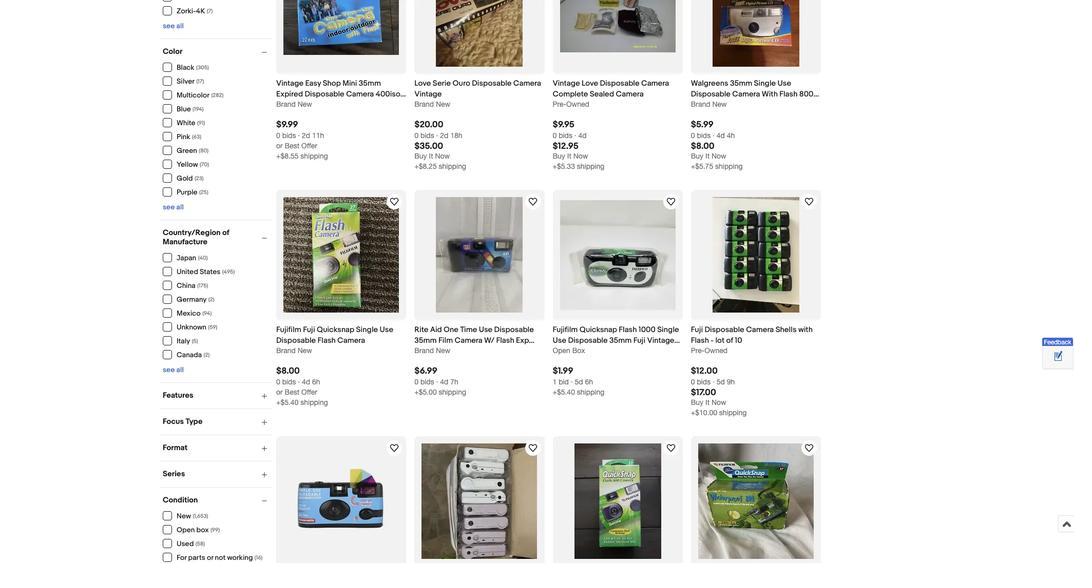 Task type: vqa. For each thing, say whether or not it's contained in the screenshot.
format
yes



Task type: describe. For each thing, give the bounding box(es) containing it.
(305)
[[196, 64, 209, 71]]

vintage inside vintage easy shop mini 35mm expired disposable camera 400iso 2003 27exp flash
[[276, 79, 304, 88]]

vintage easy shop mini 35mm expired disposable camera 400iso 2003 27exp flash heading
[[276, 79, 406, 110]]

united states (495)
[[177, 268, 235, 276]]

disposable inside the fujifilm fuji quicksnap single use disposable flash camera brand new
[[276, 336, 316, 346]]

disposable inside vintage easy shop mini 35mm expired disposable camera 400iso 2003 27exp flash
[[305, 89, 345, 99]]

1
[[553, 378, 557, 386]]

$12.00
[[692, 366, 718, 377]]

brand inside the fujifilm fuji quicksnap single use disposable flash camera brand new
[[276, 347, 296, 355]]

box
[[573, 347, 586, 355]]

(23)
[[195, 175, 204, 182]]

(5)
[[192, 338, 198, 345]]

· for $1.99
[[571, 378, 573, 386]]

35mm inside rite aid one time use disposable 35mm film camera w/ flash exp 05/2008
[[415, 336, 437, 346]]

(2) for germany
[[209, 296, 215, 303]]

walgreens 35mm single use disposable camera with flash 800 iso film 27 exposures image
[[713, 0, 800, 67]]

camera inside vintage easy shop mini 35mm expired disposable camera 400iso 2003 27exp flash
[[346, 89, 374, 99]]

quicksnap inside fujifilm quicksnap flash 1000 single use disposable 35mm fuji vintage camera
[[580, 325, 618, 335]]

watch lamagraphy disposable camera image
[[389, 442, 401, 455]]

aid
[[430, 325, 442, 335]]

see all button for color
[[163, 203, 184, 211]]

love inside the vintage love disposable camera complete   sealed camera pre-owned
[[582, 79, 599, 88]]

+$5.00
[[415, 388, 437, 397]]

$6.99
[[415, 366, 438, 377]]

(25)
[[199, 189, 209, 196]]

or for $9.99
[[276, 142, 283, 150]]

disposable inside the fuji disposable camera shells with flash - lot of 10 pre-owned
[[705, 325, 745, 335]]

united
[[177, 268, 198, 276]]

camera inside rite aid one time use disposable 35mm film camera w/ flash exp 05/2008
[[455, 336, 483, 346]]

+$5.40 inside $1.99 1 bid · 5d 6h +$5.40 shipping
[[553, 388, 575, 397]]

fuji disposable camera shells with flash - lot of 10 heading
[[692, 325, 813, 346]]

camera inside the fuji disposable camera shells with flash - lot of 10 pre-owned
[[747, 325, 775, 335]]

disposable inside walgreens 35mm single use disposable camera with flash 800 iso film 27 exposures
[[692, 89, 731, 99]]

5d for $1.99
[[575, 378, 584, 386]]

it for $5.99
[[706, 152, 710, 160]]

watch fujifilm quicksnap flash 1000 single use disposable 35mm fuji vintage camera image
[[665, 196, 678, 208]]

4d for 4h
[[717, 132, 726, 140]]

use inside walgreens 35mm single use disposable camera with flash 800 iso film 27 exposures
[[778, 79, 792, 88]]

multicolor
[[177, 91, 210, 100]]

800
[[800, 89, 814, 99]]

bids for $5.99
[[697, 132, 711, 140]]

canada
[[177, 351, 202, 360]]

blue (194)
[[177, 105, 204, 114]]

love serie ouro disposable camera vintage heading
[[415, 79, 542, 99]]

silver (17)
[[177, 77, 204, 86]]

flash inside fujifilm quicksnap flash 1000 single use disposable 35mm fuji vintage camera
[[619, 325, 637, 335]]

0 for $12.00
[[692, 378, 696, 386]]

$8.00 inside $5.99 0 bids · 4d 4h $8.00 buy it now +$5.75 shipping
[[692, 141, 715, 152]]

10
[[735, 336, 743, 346]]

vintage love disposable camera complete   sealed camera heading
[[553, 79, 670, 99]]

japan
[[177, 254, 196, 263]]

purple (25)
[[177, 188, 209, 197]]

love serie ouro disposable camera vintage image
[[436, 0, 523, 67]]

fujifilm quicksnap flash 1000 single use disposable 35mm fuji vintage camera heading
[[553, 325, 681, 356]]

single inside fujifilm quicksnap flash 1000 single use disposable 35mm fuji vintage camera
[[658, 325, 680, 335]]

(194)
[[193, 106, 204, 113]]

new inside the fujifilm fuji quicksnap single use disposable flash camera brand new
[[298, 347, 312, 355]]

white (91)
[[177, 119, 205, 127]]

open box (99)
[[177, 526, 220, 535]]

exp
[[516, 336, 529, 346]]

fujifilm fuji quicksnap single use disposable flash camera link
[[276, 325, 407, 346]]

for
[[177, 554, 187, 563]]

walgreens 35mm single use disposable camera with flash 800 iso film 27 exposures heading
[[692, 79, 820, 110]]

shipping inside '$6.99 0 bids · 4d 7h +$5.00 shipping'
[[439, 388, 467, 397]]

(63)
[[192, 134, 201, 140]]

quicksnap inside the fujifilm fuji quicksnap single use disposable flash camera brand new
[[317, 325, 355, 335]]

best for $8.00
[[285, 388, 300, 397]]

$12.95
[[553, 141, 579, 152]]

offer for $8.00
[[302, 388, 318, 397]]

open for box
[[177, 526, 195, 535]]

condition
[[163, 496, 198, 505]]

flash inside the fujifilm fuji quicksnap single use disposable flash camera brand new
[[318, 336, 336, 346]]

brand new for $6.99
[[415, 347, 451, 355]]

use inside the fujifilm fuji quicksnap single use disposable flash camera brand new
[[380, 325, 394, 335]]

fujifilm fuji quicksnap single use disposable flash camera heading
[[276, 325, 394, 346]]

5 alabaster single use disposable event cameras kodak 400 speed film image
[[422, 444, 538, 560]]

$5.99 0 bids · 4d 4h $8.00 buy it now +$5.75 shipping
[[692, 120, 743, 171]]

$35.00
[[415, 141, 444, 152]]

time
[[460, 325, 478, 335]]

35mm inside walgreens 35mm single use disposable camera with flash 800 iso film 27 exposures
[[731, 79, 753, 88]]

rite aid one time use disposable 35mm film camera w/ flash exp 05/2008 link
[[415, 325, 545, 356]]

bids for $6.99
[[421, 378, 435, 386]]

country/region
[[163, 228, 221, 238]]

see all button for country/region of manufacture
[[163, 366, 184, 374]]

owned inside the fuji disposable camera shells with flash - lot of 10 pre-owned
[[705, 347, 728, 355]]

7h
[[451, 378, 459, 386]]

silver
[[177, 77, 195, 86]]

$5.99
[[692, 120, 714, 130]]

bid
[[559, 378, 569, 386]]

11h
[[312, 132, 324, 140]]

camera inside fujifilm quicksnap flash 1000 single use disposable 35mm fuji vintage camera
[[553, 347, 581, 356]]

(70)
[[200, 161, 209, 168]]

0 for $5.99
[[692, 132, 696, 140]]

bids for $8.00
[[282, 378, 296, 386]]

fuji disposable camera shells with flash - lot of 10 link
[[692, 325, 822, 346]]

exposures
[[732, 100, 769, 110]]

used (58)
[[177, 540, 205, 549]]

used
[[177, 540, 194, 549]]

now for $5.99
[[712, 152, 727, 160]]

it inside $9.95 0 bids · 4d $12.95 buy it now +$5.33 shipping
[[568, 152, 572, 160]]

best for $9.99
[[285, 142, 300, 150]]

flash inside the fuji disposable camera shells with flash - lot of 10 pre-owned
[[692, 336, 710, 346]]

see all for country/region of manufacture
[[163, 366, 184, 374]]

bids for $12.00
[[697, 378, 711, 386]]

(2) for canada
[[204, 352, 210, 359]]

watch rite aid one time use disposable 35mm film camera w/ flash exp 05/2008 image
[[527, 196, 539, 208]]

parts
[[188, 554, 205, 563]]

pink (63)
[[177, 133, 201, 141]]

4d for $12.95
[[579, 132, 587, 140]]

fujifilm for disposable
[[276, 325, 302, 335]]

$9.99 0 bids · 2d 11h or best offer +$8.55 shipping
[[276, 120, 328, 160]]

4d for 7h
[[441, 378, 449, 386]]

focus type button
[[163, 417, 272, 427]]

5d for $12.00
[[717, 378, 726, 386]]

fuji disposable camera shells with flash - lot of 10 image
[[713, 198, 800, 313]]

type
[[186, 417, 203, 427]]

zorki-4k (7)
[[177, 7, 213, 15]]

china
[[177, 282, 196, 290]]

watch fuji disposable camera shells with flash - lot of 10 image
[[804, 196, 816, 208]]

fuji film disposable camera quick snap flash 27 exposure 400 speed expired 6/08 image
[[575, 444, 662, 560]]

2003
[[276, 100, 295, 110]]

film inside walgreens 35mm single use disposable camera with flash 800 iso film 27 exposures
[[706, 100, 720, 110]]

it for $20.00
[[429, 152, 433, 160]]

0 for $9.99
[[276, 132, 280, 140]]

camera inside the fujifilm fuji quicksnap single use disposable flash camera brand new
[[338, 336, 365, 346]]

watch 5 alabaster single use disposable event cameras kodak 400 speed film image
[[527, 442, 539, 455]]

1 see from the top
[[163, 21, 175, 30]]

watch fujifilm fuji quicksnap single use disposable flash camera image
[[389, 196, 401, 208]]

$1.99
[[553, 366, 574, 377]]

$8.00 inside the $8.00 0 bids · 4d 6h or best offer +$5.40 shipping
[[276, 366, 300, 377]]

· for $5.99
[[713, 132, 715, 140]]

disposable inside love serie ouro disposable camera vintage brand new
[[472, 79, 512, 88]]

now for $12.00
[[712, 399, 727, 407]]

brand inside love serie ouro disposable camera vintage brand new
[[415, 100, 434, 108]]

(99)
[[211, 527, 220, 534]]

pink
[[177, 133, 190, 141]]

4k
[[196, 7, 205, 15]]

vintage inside the vintage love disposable camera complete   sealed camera pre-owned
[[553, 79, 580, 88]]

27exp
[[297, 100, 318, 110]]

· for $12.00
[[713, 378, 715, 386]]

shipping inside the $8.00 0 bids · 4d 6h or best offer +$5.40 shipping
[[301, 399, 328, 407]]

$20.00
[[415, 120, 444, 130]]

0 for $9.95
[[553, 132, 557, 140]]

05/2008
[[415, 347, 446, 356]]

love serie ouro disposable camera vintage link
[[415, 78, 545, 100]]

· for $8.00
[[298, 378, 300, 386]]

vintage love disposable camera complete   sealed camera pre-owned
[[553, 79, 670, 108]]

rite aid one time use disposable 35mm film camera w/ flash exp 05/2008 image
[[436, 198, 523, 313]]

new right 'iso'
[[713, 100, 727, 108]]

feedback
[[1045, 339, 1072, 346]]

yellow (70)
[[177, 160, 209, 169]]

one
[[444, 325, 459, 335]]

black
[[177, 63, 195, 72]]

ouro
[[453, 79, 471, 88]]

series button
[[163, 469, 272, 479]]

use inside rite aid one time use disposable 35mm film camera w/ flash exp 05/2008
[[479, 325, 493, 335]]

$20.00 0 bids · 2d 18h $35.00 buy it now +$8.25 shipping
[[415, 120, 467, 171]]

(7)
[[207, 8, 213, 14]]

unknown (59)
[[177, 323, 218, 332]]

vintage easy shop mini 35mm expired disposable camera 400iso 2003 27exp flash
[[276, 79, 401, 110]]

buy inside $9.95 0 bids · 4d $12.95 buy it now +$5.33 shipping
[[553, 152, 566, 160]]

(91)
[[197, 120, 205, 126]]

fuji inside the fuji disposable camera shells with flash - lot of 10 pre-owned
[[692, 325, 704, 335]]

for parts or not working (16)
[[177, 554, 263, 563]]



Task type: locate. For each thing, give the bounding box(es) containing it.
0 vertical spatial see all button
[[163, 21, 184, 30]]

best inside the $8.00 0 bids · 4d 6h or best offer +$5.40 shipping
[[285, 388, 300, 397]]

2 best from the top
[[285, 388, 300, 397]]

0 horizontal spatial $8.00
[[276, 366, 300, 377]]

2 vertical spatial all
[[177, 366, 184, 374]]

white
[[177, 119, 196, 127]]

camera inside love serie ouro disposable camera vintage brand new
[[514, 79, 542, 88]]

it down '$17.00'
[[706, 399, 710, 407]]

purple
[[177, 188, 198, 197]]

2d inside $20.00 0 bids · 2d 18h $35.00 buy it now +$8.25 shipping
[[441, 132, 449, 140]]

(2) right canada
[[204, 352, 210, 359]]

rite
[[415, 325, 429, 335]]

2d for $20.00
[[441, 132, 449, 140]]

1 horizontal spatial brand new
[[415, 347, 451, 355]]

shipping inside $12.00 0 bids · 5d 9h $17.00 buy it now +$10.00 shipping
[[720, 409, 747, 417]]

new down the "condition"
[[177, 512, 191, 521]]

or
[[276, 142, 283, 150], [276, 388, 283, 397], [207, 554, 213, 563]]

1 horizontal spatial owned
[[705, 347, 728, 355]]

use inside fujifilm quicksnap flash 1000 single use disposable 35mm fuji vintage camera
[[553, 336, 567, 346]]

1 see all from the top
[[163, 21, 184, 30]]

flash inside vintage easy shop mini 35mm expired disposable camera 400iso 2003 27exp flash
[[320, 100, 338, 110]]

(2) up (94)
[[209, 296, 215, 303]]

film down one
[[439, 336, 453, 346]]

0 horizontal spatial fujifilm
[[276, 325, 302, 335]]

$17.00
[[692, 388, 717, 398]]

0 horizontal spatial +$5.40
[[276, 399, 299, 407]]

best
[[285, 142, 300, 150], [285, 388, 300, 397]]

love
[[415, 79, 431, 88], [582, 79, 599, 88]]

2 vertical spatial see all button
[[163, 366, 184, 374]]

6h right "bid"
[[586, 378, 594, 386]]

owned down complete
[[567, 100, 590, 108]]

shipping inside $9.99 0 bids · 2d 11h or best offer +$8.55 shipping
[[301, 152, 328, 160]]

(175)
[[197, 283, 208, 289]]

buy inside $5.99 0 bids · 4d 4h $8.00 buy it now +$5.75 shipping
[[692, 152, 704, 160]]

(40)
[[198, 255, 208, 262]]

brand up $5.99
[[692, 100, 711, 108]]

now inside $20.00 0 bids · 2d 18h $35.00 buy it now +$8.25 shipping
[[435, 152, 450, 160]]

rite aid one time use disposable 35mm film camera w/ flash exp 05/2008 heading
[[415, 325, 535, 356]]

format button
[[163, 443, 272, 453]]

2d left '18h'
[[441, 132, 449, 140]]

all for color
[[177, 203, 184, 211]]

0 inside $9.99 0 bids · 2d 11h or best offer +$8.55 shipping
[[276, 132, 280, 140]]

4d for 6h
[[302, 378, 310, 386]]

buy for $5.99
[[692, 152, 704, 160]]

fuji inside the fujifilm fuji quicksnap single use disposable flash camera brand new
[[303, 325, 315, 335]]

fujifilm for use
[[553, 325, 578, 335]]

0 horizontal spatial of
[[222, 228, 229, 238]]

new down expired
[[298, 100, 312, 108]]

watch fuji quicksnap waterproof disposable one time use camera 27 exp. - new™ image
[[804, 442, 816, 455]]

2 see all from the top
[[163, 203, 184, 211]]

watch fuji film disposable camera quick snap flash 27 exposure 400 speed expired 6/08 image
[[665, 442, 678, 455]]

· inside $9.95 0 bids · 4d $12.95 buy it now +$5.33 shipping
[[575, 132, 577, 140]]

3 see all button from the top
[[163, 366, 184, 374]]

bids inside $5.99 0 bids · 4d 4h $8.00 buy it now +$5.75 shipping
[[697, 132, 711, 140]]

+$5.33
[[553, 163, 575, 171]]

fujifilm fuji quicksnap single use disposable flash camera image
[[284, 198, 399, 313]]

0 for $8.00
[[276, 378, 280, 386]]

0 inside $9.95 0 bids · 4d $12.95 buy it now +$5.33 shipping
[[553, 132, 557, 140]]

black (305)
[[177, 63, 209, 72]]

vintage up expired
[[276, 79, 304, 88]]

1 horizontal spatial 6h
[[586, 378, 594, 386]]

love inside love serie ouro disposable camera vintage brand new
[[415, 79, 431, 88]]

fujifilm inside the fujifilm fuji quicksnap single use disposable flash camera brand new
[[276, 325, 302, 335]]

all for country/region of manufacture
[[177, 366, 184, 374]]

vintage inside love serie ouro disposable camera vintage brand new
[[415, 89, 442, 99]]

1 vertical spatial see all
[[163, 203, 184, 211]]

it inside $12.00 0 bids · 5d 9h $17.00 buy it now +$10.00 shipping
[[706, 399, 710, 407]]

shipping inside $20.00 0 bids · 2d 18h $35.00 buy it now +$8.25 shipping
[[439, 163, 467, 171]]

new (1,653)
[[177, 512, 208, 521]]

vintage up complete
[[553, 79, 580, 88]]

focus type
[[163, 417, 203, 427]]

0 inside $12.00 0 bids · 5d 9h $17.00 buy it now +$10.00 shipping
[[692, 378, 696, 386]]

it inside $5.99 0 bids · 4d 4h $8.00 buy it now +$5.75 shipping
[[706, 152, 710, 160]]

2 see all button from the top
[[163, 203, 184, 211]]

· for $9.95
[[575, 132, 577, 140]]

2 horizontal spatial fuji
[[692, 325, 704, 335]]

2 horizontal spatial brand new
[[692, 100, 727, 108]]

it down $12.95
[[568, 152, 572, 160]]

0 horizontal spatial pre-
[[553, 100, 567, 108]]

new down aid on the left of the page
[[436, 347, 451, 355]]

italy (5)
[[177, 337, 198, 346]]

0 horizontal spatial brand new
[[276, 100, 312, 108]]

vintage love disposable camera     complete   sealed camera image
[[560, 0, 676, 52]]

0 horizontal spatial 5d
[[575, 378, 584, 386]]

0 horizontal spatial fuji
[[303, 325, 315, 335]]

vintage love disposable camera complete   sealed camera link
[[553, 78, 683, 100]]

brand up the $8.00 0 bids · 4d 6h or best offer +$5.40 shipping at the left of the page
[[276, 347, 296, 355]]

disposable up the $8.00 0 bids · 4d 6h or best offer +$5.40 shipping at the left of the page
[[276, 336, 316, 346]]

1 horizontal spatial quicksnap
[[580, 325, 618, 335]]

1 horizontal spatial single
[[658, 325, 680, 335]]

unknown
[[177, 323, 207, 332]]

2 5d from the left
[[717, 378, 726, 386]]

see all down purple
[[163, 203, 184, 211]]

love serie ouro disposable camera vintage brand new
[[415, 79, 542, 108]]

2 fujifilm from the left
[[553, 325, 578, 335]]

see all button down purple
[[163, 203, 184, 211]]

zorki-
[[177, 7, 196, 15]]

open left box
[[553, 347, 571, 355]]

love up sealed
[[582, 79, 599, 88]]

disposable up sealed
[[600, 79, 640, 88]]

complete
[[553, 89, 589, 99]]

35mm inside fujifilm quicksnap flash 1000 single use disposable 35mm fuji vintage camera
[[610, 336, 632, 346]]

it inside $20.00 0 bids · 2d 18h $35.00 buy it now +$8.25 shipping
[[429, 152, 433, 160]]

1 vertical spatial best
[[285, 388, 300, 397]]

2d for $9.99
[[302, 132, 310, 140]]

0 vertical spatial see
[[163, 21, 175, 30]]

1 horizontal spatial open
[[553, 347, 571, 355]]

0 horizontal spatial single
[[356, 325, 378, 335]]

flash inside walgreens 35mm single use disposable camera with flash 800 iso film 27 exposures
[[780, 89, 798, 99]]

offer inside the $8.00 0 bids · 4d 6h or best offer +$5.40 shipping
[[302, 388, 318, 397]]

buy up the '+$8.25'
[[415, 152, 427, 160]]

germany (2)
[[177, 295, 215, 304]]

new down fujifilm fuji quicksnap single use disposable flash camera heading at the bottom left of page
[[298, 347, 312, 355]]

4d down the fujifilm fuji quicksnap single use disposable flash camera brand new
[[302, 378, 310, 386]]

pre- up $12.00
[[692, 347, 705, 355]]

country/region of manufacture button
[[163, 228, 272, 247]]

400iso
[[376, 89, 401, 99]]

2 horizontal spatial single
[[755, 79, 776, 88]]

owned inside the vintage love disposable camera complete   sealed camera pre-owned
[[567, 100, 590, 108]]

2 6h from the left
[[586, 378, 594, 386]]

see all down zorki-
[[163, 21, 184, 30]]

4d inside $5.99 0 bids · 4d 4h $8.00 buy it now +$5.75 shipping
[[717, 132, 726, 140]]

disposable inside fujifilm quicksnap flash 1000 single use disposable 35mm fuji vintage camera
[[569, 336, 608, 346]]

country/region of manufacture
[[163, 228, 229, 247]]

fujifilm quicksnap flash 1000 single use disposable 35mm fuji vintage camera image
[[560, 200, 676, 310]]

new down serie
[[436, 100, 451, 108]]

0 vertical spatial or
[[276, 142, 283, 150]]

bids for $20.00
[[421, 132, 435, 140]]

camera inside walgreens 35mm single use disposable camera with flash 800 iso film 27 exposures
[[733, 89, 761, 99]]

box
[[197, 526, 209, 535]]

1 vertical spatial owned
[[705, 347, 728, 355]]

1 vertical spatial or
[[276, 388, 283, 397]]

fuji inside fujifilm quicksnap flash 1000 single use disposable 35mm fuji vintage camera
[[634, 336, 646, 346]]

green (80)
[[177, 146, 209, 155]]

buy inside $12.00 0 bids · 5d 9h $17.00 buy it now +$10.00 shipping
[[692, 399, 704, 407]]

buy up +$5.33
[[553, 152, 566, 160]]

lamagraphy disposable camera image
[[284, 463, 399, 540]]

see all for color
[[163, 203, 184, 211]]

1 vertical spatial film
[[439, 336, 453, 346]]

0 horizontal spatial quicksnap
[[317, 325, 355, 335]]

buy inside $20.00 0 bids · 2d 18h $35.00 buy it now +$8.25 shipping
[[415, 152, 427, 160]]

bids inside '$6.99 0 bids · 4d 7h +$5.00 shipping'
[[421, 378, 435, 386]]

5d left 9h on the bottom right of page
[[717, 378, 726, 386]]

brand up $6.99
[[415, 347, 434, 355]]

see up country/region
[[163, 203, 175, 211]]

1 quicksnap from the left
[[317, 325, 355, 335]]

0 vertical spatial (2)
[[209, 296, 215, 303]]

6h for $8.00
[[312, 378, 320, 386]]

5d inside $12.00 0 bids · 5d 9h $17.00 buy it now +$10.00 shipping
[[717, 378, 726, 386]]

1 horizontal spatial fujifilm
[[553, 325, 578, 335]]

1 vertical spatial pre-
[[692, 347, 705, 355]]

now up +$10.00
[[712, 399, 727, 407]]

or inside the $8.00 0 bids · 4d 6h or best offer +$5.40 shipping
[[276, 388, 283, 397]]

1 2d from the left
[[302, 132, 310, 140]]

4d inside the $8.00 0 bids · 4d 6h or best offer +$5.40 shipping
[[302, 378, 310, 386]]

0 vertical spatial best
[[285, 142, 300, 150]]

1 vertical spatial offer
[[302, 388, 318, 397]]

1 vertical spatial +$5.40
[[276, 399, 299, 407]]

brand new down expired
[[276, 100, 312, 108]]

$9.95
[[553, 120, 575, 130]]

it down $35.00
[[429, 152, 433, 160]]

pre- inside the vintage love disposable camera complete   sealed camera pre-owned
[[553, 100, 567, 108]]

1 vertical spatial see all button
[[163, 203, 184, 211]]

$9.95 0 bids · 4d $12.95 buy it now +$5.33 shipping
[[553, 120, 605, 171]]

brand for $5.99
[[692, 100, 711, 108]]

2 2d from the left
[[441, 132, 449, 140]]

1 horizontal spatial 5d
[[717, 378, 726, 386]]

3 see from the top
[[163, 366, 175, 374]]

+$8.55
[[276, 152, 299, 160]]

offer inside $9.99 0 bids · 2d 11h or best offer +$8.55 shipping
[[302, 142, 318, 150]]

disposable right the ouro
[[472, 79, 512, 88]]

buy for $12.00
[[692, 399, 704, 407]]

(17)
[[197, 78, 204, 85]]

fujifilm
[[276, 325, 302, 335], [553, 325, 578, 335]]

vintage inside fujifilm quicksnap flash 1000 single use disposable 35mm fuji vintage camera
[[648, 336, 675, 346]]

of inside country/region of manufacture
[[222, 228, 229, 238]]

green
[[177, 146, 197, 155]]

use up with
[[778, 79, 792, 88]]

1 vertical spatial of
[[727, 336, 734, 346]]

1 best from the top
[[285, 142, 300, 150]]

· inside '$6.99 0 bids · 4d 7h +$5.00 shipping'
[[437, 378, 439, 386]]

· inside $12.00 0 bids · 5d 9h $17.00 buy it now +$10.00 shipping
[[713, 378, 715, 386]]

series
[[163, 469, 185, 479]]

bids inside the $8.00 0 bids · 4d 6h or best offer +$5.40 shipping
[[282, 378, 296, 386]]

disposable down walgreens
[[692, 89, 731, 99]]

use up w/
[[479, 325, 493, 335]]

35mm
[[359, 79, 381, 88], [731, 79, 753, 88], [415, 336, 437, 346], [610, 336, 632, 346]]

1 6h from the left
[[312, 378, 320, 386]]

see for color
[[163, 203, 175, 211]]

0 vertical spatial +$5.40
[[553, 388, 575, 397]]

0 horizontal spatial 6h
[[312, 378, 320, 386]]

expired
[[276, 89, 303, 99]]

disposable up lot
[[705, 325, 745, 335]]

0 vertical spatial owned
[[567, 100, 590, 108]]

disposable
[[472, 79, 512, 88], [600, 79, 640, 88], [305, 89, 345, 99], [692, 89, 731, 99], [495, 325, 534, 335], [705, 325, 745, 335], [276, 336, 316, 346], [569, 336, 608, 346]]

all down zorki-
[[177, 21, 184, 30]]

vintage down the '1000'
[[648, 336, 675, 346]]

single inside the fujifilm fuji quicksnap single use disposable flash camera brand new
[[356, 325, 378, 335]]

fujifilm fuji quicksnap single use disposable flash camera brand new
[[276, 325, 394, 355]]

film left 27
[[706, 100, 720, 110]]

or for $8.00
[[276, 388, 283, 397]]

27
[[722, 100, 731, 110]]

3 all from the top
[[177, 366, 184, 374]]

1 fujifilm from the left
[[276, 325, 302, 335]]

2d inside $9.99 0 bids · 2d 11h or best offer +$8.55 shipping
[[302, 132, 310, 140]]

35mm inside vintage easy shop mini 35mm expired disposable camera 400iso 2003 27exp flash
[[359, 79, 381, 88]]

now for $20.00
[[435, 152, 450, 160]]

2 offer from the top
[[302, 388, 318, 397]]

2 vertical spatial see all
[[163, 366, 184, 374]]

pre- inside the fuji disposable camera shells with flash - lot of 10 pre-owned
[[692, 347, 705, 355]]

brand for $6.99
[[415, 347, 434, 355]]

shipping inside $9.95 0 bids · 4d $12.95 buy it now +$5.33 shipping
[[577, 163, 605, 171]]

see up features
[[163, 366, 175, 374]]

of left "10"
[[727, 336, 734, 346]]

1 horizontal spatial +$5.40
[[553, 388, 575, 397]]

2 quicksnap from the left
[[580, 325, 618, 335]]

1 horizontal spatial film
[[706, 100, 720, 110]]

0 vertical spatial film
[[706, 100, 720, 110]]

film inside rite aid one time use disposable 35mm film camera w/ flash exp 05/2008
[[439, 336, 453, 346]]

buy for $20.00
[[415, 152, 427, 160]]

disposable up exp
[[495, 325, 534, 335]]

flash inside rite aid one time use disposable 35mm film camera w/ flash exp 05/2008
[[497, 336, 515, 346]]

0 horizontal spatial love
[[415, 79, 431, 88]]

condition button
[[163, 496, 272, 505]]

· for $20.00
[[437, 132, 439, 140]]

1 vertical spatial (2)
[[204, 352, 210, 359]]

0 horizontal spatial owned
[[567, 100, 590, 108]]

shipping inside $5.99 0 bids · 4d 4h $8.00 buy it now +$5.75 shipping
[[716, 163, 743, 171]]

$8.00 0 bids · 4d 6h or best offer +$5.40 shipping
[[276, 366, 328, 407]]

2 all from the top
[[177, 203, 184, 211]]

0 inside $5.99 0 bids · 4d 4h $8.00 buy it now +$5.75 shipping
[[692, 132, 696, 140]]

0 horizontal spatial open
[[177, 526, 195, 535]]

(282)
[[211, 92, 224, 99]]

it up +$5.75
[[706, 152, 710, 160]]

see for country/region of manufacture
[[163, 366, 175, 374]]

pre- down complete
[[553, 100, 567, 108]]

with
[[762, 89, 778, 99]]

disposable down shop on the top left of page
[[305, 89, 345, 99]]

brand new for $5.99
[[692, 100, 727, 108]]

1 offer from the top
[[302, 142, 318, 150]]

see up color
[[163, 21, 175, 30]]

features
[[163, 391, 194, 401]]

1 horizontal spatial fuji
[[634, 336, 646, 346]]

see all down canada
[[163, 366, 184, 374]]

gold (23)
[[177, 174, 204, 183]]

bids for $9.99
[[282, 132, 296, 140]]

vintage down serie
[[415, 89, 442, 99]]

0 inside '$6.99 0 bids · 4d 7h +$5.00 shipping'
[[415, 378, 419, 386]]

now inside $12.00 0 bids · 5d 9h $17.00 buy it now +$10.00 shipping
[[712, 399, 727, 407]]

vintage
[[276, 79, 304, 88], [553, 79, 580, 88], [415, 89, 442, 99], [648, 336, 675, 346]]

now down $12.95
[[574, 152, 589, 160]]

$1.99 1 bid · 5d 6h +$5.40 shipping
[[553, 366, 605, 397]]

owned down -
[[705, 347, 728, 355]]

love left serie
[[415, 79, 431, 88]]

· for $6.99
[[437, 378, 439, 386]]

bids inside $12.00 0 bids · 5d 9h $17.00 buy it now +$10.00 shipping
[[697, 378, 711, 386]]

(16)
[[255, 555, 263, 562]]

1 horizontal spatial 2d
[[441, 132, 449, 140]]

(1,653)
[[193, 513, 208, 520]]

now up +$5.75
[[712, 152, 727, 160]]

brand up $20.00
[[415, 100, 434, 108]]

0 vertical spatial see all
[[163, 21, 184, 30]]

shop
[[323, 79, 341, 88]]

+$8.25
[[415, 163, 437, 171]]

buy down '$17.00'
[[692, 399, 704, 407]]

buy up +$5.75
[[692, 152, 704, 160]]

5d inside $1.99 1 bid · 5d 6h +$5.40 shipping
[[575, 378, 584, 386]]

+$5.40 inside the $8.00 0 bids · 4d 6h or best offer +$5.40 shipping
[[276, 399, 299, 407]]

2 vertical spatial see
[[163, 366, 175, 374]]

$12.00 0 bids · 5d 9h $17.00 buy it now +$10.00 shipping
[[692, 366, 747, 417]]

0 for $20.00
[[415, 132, 419, 140]]

not
[[215, 554, 226, 563]]

(2) inside canada (2)
[[204, 352, 210, 359]]

canada (2)
[[177, 351, 210, 360]]

· inside the $8.00 0 bids · 4d 6h or best offer +$5.40 shipping
[[298, 378, 300, 386]]

brand down expired
[[276, 100, 296, 108]]

1 horizontal spatial pre-
[[692, 347, 705, 355]]

(495)
[[222, 269, 235, 275]]

6h down the fujifilm fuji quicksnap single use disposable flash camera brand new
[[312, 378, 320, 386]]

1 horizontal spatial of
[[727, 336, 734, 346]]

0 vertical spatial of
[[222, 228, 229, 238]]

4d up $12.95
[[579, 132, 587, 140]]

germany
[[177, 295, 207, 304]]

iso
[[692, 100, 704, 110]]

1 vertical spatial see
[[163, 203, 175, 211]]

open up used
[[177, 526, 195, 535]]

1 see all button from the top
[[163, 21, 184, 30]]

4d left 7h
[[441, 378, 449, 386]]

or inside $9.99 0 bids · 2d 11h or best offer +$8.55 shipping
[[276, 142, 283, 150]]

· inside $5.99 0 bids · 4d 4h $8.00 buy it now +$5.75 shipping
[[713, 132, 715, 140]]

fujifilm inside fujifilm quicksnap flash 1000 single use disposable 35mm fuji vintage camera
[[553, 325, 578, 335]]

now down $35.00
[[435, 152, 450, 160]]

use left rite
[[380, 325, 394, 335]]

3 see all from the top
[[163, 366, 184, 374]]

· inside $1.99 1 bid · 5d 6h +$5.40 shipping
[[571, 378, 573, 386]]

gold
[[177, 174, 193, 183]]

china (175)
[[177, 282, 208, 290]]

bids inside $9.95 0 bids · 4d $12.95 buy it now +$5.33 shipping
[[559, 132, 573, 140]]

0 inside $20.00 0 bids · 2d 18h $35.00 buy it now +$8.25 shipping
[[415, 132, 419, 140]]

vintage easy shop mini 35mm expired disposable camera 400iso 2003 27exp flash image
[[284, 0, 399, 55]]

18h
[[451, 132, 463, 140]]

multicolor (282)
[[177, 91, 224, 100]]

lot
[[716, 336, 725, 346]]

brand for $9.99
[[276, 100, 296, 108]]

blue
[[177, 105, 191, 114]]

1 all from the top
[[177, 21, 184, 30]]

· inside $9.99 0 bids · 2d 11h or best offer +$8.55 shipping
[[298, 132, 300, 140]]

fuji quicksnap waterproof disposable one time use camera 27 exp. - new™ image
[[699, 444, 814, 560]]

disposable inside rite aid one time use disposable 35mm film camera w/ flash exp 05/2008
[[495, 325, 534, 335]]

6h
[[312, 378, 320, 386], [586, 378, 594, 386]]

offer for $9.99
[[302, 142, 318, 150]]

0 inside the $8.00 0 bids · 4d 6h or best offer +$5.40 shipping
[[276, 378, 280, 386]]

open for box
[[553, 347, 571, 355]]

it for $12.00
[[706, 399, 710, 407]]

new
[[298, 100, 312, 108], [436, 100, 451, 108], [713, 100, 727, 108], [298, 347, 312, 355], [436, 347, 451, 355], [177, 512, 191, 521]]

0 horizontal spatial film
[[439, 336, 453, 346]]

+$5.75
[[692, 163, 714, 171]]

use up open box
[[553, 336, 567, 346]]

5d right "bid"
[[575, 378, 584, 386]]

single inside walgreens 35mm single use disposable camera with flash 800 iso film 27 exposures
[[755, 79, 776, 88]]

new inside love serie ouro disposable camera vintage brand new
[[436, 100, 451, 108]]

features button
[[163, 391, 272, 401]]

1 horizontal spatial $8.00
[[692, 141, 715, 152]]

6h for $1.99
[[586, 378, 594, 386]]

rite aid one time use disposable 35mm film camera w/ flash exp 05/2008
[[415, 325, 534, 356]]

shells
[[776, 325, 797, 335]]

0 for $6.99
[[415, 378, 419, 386]]

see all button
[[163, 21, 184, 30], [163, 203, 184, 211], [163, 366, 184, 374]]

1 love from the left
[[415, 79, 431, 88]]

all down canada
[[177, 366, 184, 374]]

0 vertical spatial offer
[[302, 142, 318, 150]]

brand new down aid on the left of the page
[[415, 347, 451, 355]]

(2) inside germany (2)
[[209, 296, 215, 303]]

fuji disposable camera shells with flash - lot of 10 pre-owned
[[692, 325, 813, 355]]

manufacture
[[163, 237, 208, 247]]

disposable inside the vintage love disposable camera complete   sealed camera pre-owned
[[600, 79, 640, 88]]

1 vertical spatial open
[[177, 526, 195, 535]]

1 5d from the left
[[575, 378, 584, 386]]

2d left the 11h
[[302, 132, 310, 140]]

states
[[200, 268, 221, 276]]

open box
[[553, 347, 586, 355]]

see all button down canada
[[163, 366, 184, 374]]

1 vertical spatial all
[[177, 203, 184, 211]]

0 vertical spatial pre-
[[553, 100, 567, 108]]

2 vertical spatial or
[[207, 554, 213, 563]]

brand
[[276, 100, 296, 108], [415, 100, 434, 108], [692, 100, 711, 108], [276, 347, 296, 355], [415, 347, 434, 355]]

disposable up box
[[569, 336, 608, 346]]

6h inside the $8.00 0 bids · 4d 6h or best offer +$5.40 shipping
[[312, 378, 320, 386]]

4h
[[727, 132, 736, 140]]

0 vertical spatial open
[[553, 347, 571, 355]]

of right country/region
[[222, 228, 229, 238]]

brand new down walgreens
[[692, 100, 727, 108]]

· for $9.99
[[298, 132, 300, 140]]

0 vertical spatial $8.00
[[692, 141, 715, 152]]

of inside the fuji disposable camera shells with flash - lot of 10 pre-owned
[[727, 336, 734, 346]]

see all button down zorki-
[[163, 21, 184, 30]]

working
[[227, 554, 253, 563]]

2 see from the top
[[163, 203, 175, 211]]

now inside $9.95 0 bids · 4d $12.95 buy it now +$5.33 shipping
[[574, 152, 589, 160]]

bids inside $20.00 0 bids · 2d 18h $35.00 buy it now +$8.25 shipping
[[421, 132, 435, 140]]

all down purple
[[177, 203, 184, 211]]

brand new for $9.99
[[276, 100, 312, 108]]

bids for $9.95
[[559, 132, 573, 140]]

owned
[[567, 100, 590, 108], [705, 347, 728, 355]]

0 vertical spatial all
[[177, 21, 184, 30]]

0 horizontal spatial 2d
[[302, 132, 310, 140]]

shipping inside $1.99 1 bid · 5d 6h +$5.40 shipping
[[577, 388, 605, 397]]

4d left the 4h on the top of the page
[[717, 132, 726, 140]]

1 horizontal spatial love
[[582, 79, 599, 88]]

now inside $5.99 0 bids · 4d 4h $8.00 buy it now +$5.75 shipping
[[712, 152, 727, 160]]

2 love from the left
[[582, 79, 599, 88]]

1 vertical spatial $8.00
[[276, 366, 300, 377]]



